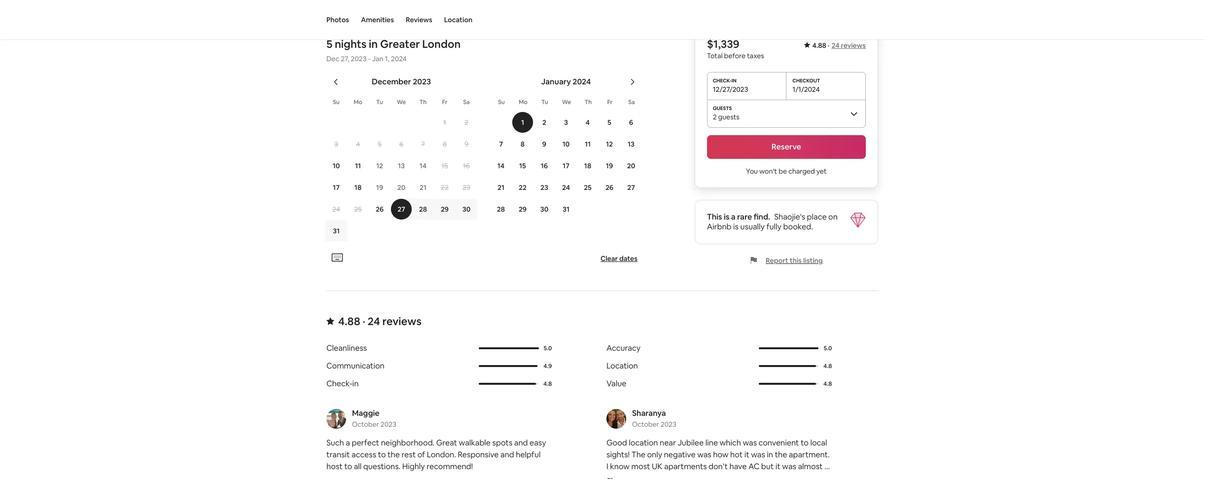 Task type: locate. For each thing, give the bounding box(es) containing it.
· up cleanliness
[[363, 314, 366, 328]]

2
[[713, 112, 717, 121], [465, 118, 469, 127], [543, 118, 547, 127]]

1 horizontal spatial 28
[[497, 205, 505, 213]]

· left 24 reviews 'button' on the right of the page
[[828, 41, 830, 50]]

4.88
[[813, 41, 827, 50], [338, 314, 361, 328]]

in up -
[[369, 37, 378, 51]]

1 horizontal spatial 7
[[499, 139, 503, 148]]

1 7 from the left
[[421, 139, 425, 148]]

2 guests button
[[707, 99, 866, 127]]

0 horizontal spatial 7 button
[[412, 134, 434, 154]]

1 23 button from the left
[[456, 177, 478, 198]]

2 23 button from the left
[[534, 177, 556, 198]]

1 22 from the left
[[441, 183, 449, 192]]

1 horizontal spatial october
[[633, 420, 660, 429]]

2024 right "january"
[[573, 76, 591, 87]]

0 horizontal spatial 2
[[465, 118, 469, 127]]

0 vertical spatial 5
[[327, 37, 333, 51]]

october inside maggie october 2023
[[352, 420, 379, 429]]

0 vertical spatial 25 button
[[577, 177, 599, 198]]

which
[[720, 437, 742, 448]]

good location near jubilee line which was convenient to local sights! the only negative was how hot it was in the apartment. i know most uk apartments don't have ac but it was almost a sauna in there. not the easiest for sleeping with a baby but 
[[607, 437, 832, 479]]

reviews
[[406, 15, 433, 24]]

15 button
[[434, 155, 456, 176], [512, 155, 534, 176]]

1 horizontal spatial 21
[[498, 183, 505, 192]]

to inside 'good location near jubilee line which was convenient to local sights! the only negative was how hot it was in the apartment. i know most uk apartments don't have ac but it was almost a sauna in there. not the easiest for sleeping with a baby but'
[[801, 437, 809, 448]]

0 horizontal spatial 30
[[463, 205, 471, 213]]

1 vertical spatial 20 button
[[391, 177, 412, 198]]

for
[[717, 473, 728, 479]]

0 horizontal spatial 1
[[444, 118, 446, 127]]

1 horizontal spatial 20 button
[[621, 155, 642, 176]]

11
[[585, 139, 591, 148], [355, 161, 361, 170]]

1 horizontal spatial 29
[[519, 205, 527, 213]]

october down maggie
[[352, 420, 379, 429]]

1 2 button from the left
[[456, 112, 478, 133]]

1 vertical spatial 12 button
[[369, 155, 391, 176]]

hot
[[731, 449, 743, 460]]

0 vertical spatial 27 button
[[621, 177, 642, 198]]

it right hot
[[745, 449, 750, 460]]

but down 'almost'
[[805, 473, 818, 479]]

1 15 from the left
[[442, 161, 448, 170]]

24 button
[[556, 177, 577, 198], [326, 199, 347, 219]]

19
[[606, 161, 613, 170], [376, 183, 383, 192]]

have
[[730, 461, 747, 471]]

1 vertical spatial to
[[378, 449, 386, 460]]

2023 inside calendar application
[[413, 76, 431, 87]]

0 vertical spatial 19 button
[[599, 155, 621, 176]]

1 vertical spatial 25 button
[[347, 199, 369, 219]]

it up with
[[776, 461, 781, 471]]

24
[[832, 41, 840, 50], [562, 183, 570, 192], [333, 205, 340, 213], [368, 314, 380, 328]]

0 vertical spatial to
[[801, 437, 809, 448]]

2 button
[[456, 112, 478, 133], [534, 112, 556, 133]]

21 button
[[412, 177, 434, 198], [490, 177, 512, 198]]

all
[[354, 461, 362, 471]]

2023 right december
[[413, 76, 431, 87]]

1 horizontal spatial 14 button
[[490, 155, 512, 176]]

the down convenient
[[775, 449, 788, 460]]

1 su from the left
[[333, 98, 340, 106]]

2 23 from the left
[[541, 183, 549, 192]]

in down convenient
[[767, 449, 774, 460]]

1 vertical spatial 13
[[398, 161, 405, 170]]

4 button
[[577, 112, 599, 133], [347, 134, 369, 154]]

1 15 button from the left
[[434, 155, 456, 176]]

2 horizontal spatial 5
[[608, 118, 612, 127]]

1 horizontal spatial 20
[[627, 161, 636, 170]]

0 horizontal spatial mo
[[354, 98, 363, 106]]

1 october from the left
[[352, 420, 379, 429]]

1 16 button from the left
[[456, 155, 478, 176]]

0 vertical spatial 6
[[629, 118, 634, 127]]

it
[[745, 449, 750, 460], [776, 461, 781, 471]]

report this listing button
[[750, 256, 823, 265]]

2024 inside calendar application
[[573, 76, 591, 87]]

october down sharanya
[[633, 420, 660, 429]]

0 horizontal spatial 9 button
[[456, 134, 478, 154]]

1 vertical spatial 6 button
[[391, 134, 412, 154]]

14 button
[[412, 155, 434, 176], [490, 155, 512, 176]]

near
[[660, 437, 676, 448]]

4.8 out of 5.0 image
[[759, 365, 819, 367], [759, 365, 817, 367], [479, 383, 539, 385], [479, 383, 536, 385], [759, 383, 819, 385], [759, 383, 817, 385]]

5.0 out of 5.0 image
[[479, 347, 539, 349], [479, 347, 539, 349], [759, 347, 819, 349], [759, 347, 819, 349]]

th down january 2024
[[585, 98, 592, 106]]

know
[[610, 461, 630, 471]]

1 horizontal spatial 17
[[563, 161, 570, 170]]

1 horizontal spatial 2024
[[573, 76, 591, 87]]

1 horizontal spatial 31 button
[[556, 199, 577, 219]]

2024 right 1,
[[391, 54, 407, 63]]

1 horizontal spatial 3
[[564, 118, 568, 127]]

the down 'apartments'
[[676, 473, 688, 479]]

0 horizontal spatial 2 button
[[456, 112, 478, 133]]

october inside sharanya october 2023
[[633, 420, 660, 429]]

is right this
[[724, 211, 730, 222]]

1 horizontal spatial 7 button
[[490, 134, 512, 154]]

1 we from the left
[[397, 98, 406, 106]]

20 for the bottommost the '20' button
[[398, 183, 406, 192]]

0 vertical spatial but
[[762, 461, 774, 471]]

9
[[465, 139, 469, 148], [543, 139, 547, 148]]

2 7 button from the left
[[490, 134, 512, 154]]

1 vertical spatial 10 button
[[326, 155, 347, 176]]

1 horizontal spatial 12
[[606, 139, 613, 148]]

8
[[443, 139, 447, 148], [521, 139, 525, 148]]

1 22 button from the left
[[434, 177, 456, 198]]

14
[[420, 161, 427, 170], [498, 161, 505, 170]]

1 vertical spatial 17
[[333, 183, 340, 192]]

6
[[629, 118, 634, 127], [400, 139, 404, 148]]

such a perfect neighborhood. great walkable spots and easy transit access to the rest of london. responsive and helpful host to all questions. highly recommend!
[[327, 437, 546, 471]]

2 th from the left
[[585, 98, 592, 106]]

0 vertical spatial 3
[[564, 118, 568, 127]]

you
[[747, 167, 758, 175]]

1 horizontal spatial 27 button
[[621, 177, 642, 198]]

1 vertical spatial but
[[805, 473, 818, 479]]

2 29 from the left
[[519, 205, 527, 213]]

apartment.
[[789, 449, 830, 460]]

2023
[[351, 54, 367, 63], [413, 76, 431, 87], [381, 420, 397, 429], [661, 420, 677, 429]]

1 horizontal spatial 28 button
[[490, 199, 512, 219]]

1 horizontal spatial 29 button
[[512, 199, 534, 219]]

1 horizontal spatial 23 button
[[534, 177, 556, 198]]

1 30 from the left
[[463, 205, 471, 213]]

1 vertical spatial 20
[[398, 183, 406, 192]]

0 vertical spatial 26 button
[[599, 177, 621, 198]]

neighborhood.
[[381, 437, 435, 448]]

2 7 from the left
[[499, 139, 503, 148]]

0 horizontal spatial 26
[[376, 205, 384, 213]]

to up the questions.
[[378, 449, 386, 460]]

1 horizontal spatial 5
[[378, 139, 382, 148]]

0 horizontal spatial 5
[[327, 37, 333, 51]]

5.0 for cleanliness
[[544, 344, 552, 352]]

report this listing
[[766, 256, 823, 265]]

3 button
[[556, 112, 577, 133], [326, 134, 347, 154]]

2023 up near
[[661, 420, 677, 429]]

th down december 2023
[[420, 98, 427, 106]]

1 vertical spatial 25
[[354, 205, 362, 213]]

8 button
[[434, 134, 456, 154], [512, 134, 534, 154]]

place
[[807, 211, 827, 222]]

20 button
[[621, 155, 642, 176], [391, 177, 412, 198]]

we down december 2023
[[397, 98, 406, 106]]

january
[[542, 76, 571, 87]]

calendar application
[[315, 66, 980, 250]]

location up london at the top
[[444, 15, 473, 24]]

the
[[388, 449, 400, 460], [775, 449, 788, 460], [676, 473, 688, 479]]

location down accuracy
[[607, 360, 638, 371]]

23
[[463, 183, 471, 192], [541, 183, 549, 192]]

1 horizontal spatial is
[[734, 221, 739, 232]]

the left rest
[[388, 449, 400, 460]]

1 8 from the left
[[443, 139, 447, 148]]

5 inside "5 nights in greater london dec 27, 2023 - jan 1, 2024"
[[327, 37, 333, 51]]

0 vertical spatial 18
[[585, 161, 592, 170]]

a right such
[[346, 437, 350, 448]]

transit
[[327, 449, 350, 460]]

22
[[441, 183, 449, 192], [519, 183, 527, 192]]

1 16 from the left
[[463, 161, 470, 170]]

9 button
[[456, 134, 478, 154], [534, 134, 556, 154]]

october for sharanya
[[633, 420, 660, 429]]

28 button
[[412, 199, 434, 219], [490, 199, 512, 219]]

0 vertical spatial 12
[[606, 139, 613, 148]]

2 inside 'dropdown button'
[[713, 112, 717, 121]]

0 horizontal spatial sa
[[463, 98, 470, 106]]

10
[[563, 139, 570, 148], [333, 161, 340, 170]]

2 october from the left
[[633, 420, 660, 429]]

charged
[[789, 167, 815, 175]]

good
[[607, 437, 628, 448]]

0 horizontal spatial 10 button
[[326, 155, 347, 176]]

0 horizontal spatial 8
[[443, 139, 447, 148]]

0 horizontal spatial 7
[[421, 139, 425, 148]]

1 horizontal spatial 11
[[585, 139, 591, 148]]

to up apartment.
[[801, 437, 809, 448]]

accuracy
[[607, 343, 641, 353]]

tu down december
[[376, 98, 383, 106]]

0 horizontal spatial 4.88
[[338, 314, 361, 328]]

4.8 for value
[[824, 380, 833, 388]]

mo
[[354, 98, 363, 106], [519, 98, 528, 106]]

4.9 out of 5.0 image
[[479, 365, 539, 367], [479, 365, 538, 367]]

0 vertical spatial reviews
[[841, 41, 866, 50]]

10 for right 10 button
[[563, 139, 570, 148]]

but up with
[[762, 461, 774, 471]]

4.88 · 24 reviews
[[813, 41, 866, 50], [338, 314, 422, 328]]

1 5.0 from the left
[[544, 344, 552, 352]]

0 horizontal spatial 1 button
[[434, 112, 456, 133]]

and up helpful
[[514, 437, 528, 448]]

1 horizontal spatial 8
[[521, 139, 525, 148]]

tu down "january"
[[542, 98, 549, 106]]

ac
[[749, 461, 760, 471]]

0 horizontal spatial 19
[[376, 183, 383, 192]]

2023 up neighborhood.
[[381, 420, 397, 429]]

1 mo from the left
[[354, 98, 363, 106]]

4.8 for check-in
[[544, 380, 552, 388]]

1 horizontal spatial 4 button
[[577, 112, 599, 133]]

but
[[762, 461, 774, 471], [805, 473, 818, 479]]

maggie image
[[327, 409, 346, 429], [327, 409, 346, 429]]

5 button
[[599, 112, 621, 133], [369, 134, 391, 154]]

1 28 from the left
[[419, 205, 427, 213]]

location
[[444, 15, 473, 24], [607, 360, 638, 371]]

yet
[[817, 167, 827, 175]]

the inside such a perfect neighborhood. great walkable spots and easy transit access to the rest of london. responsive and helpful host to all questions. highly recommend!
[[388, 449, 400, 460]]

listing
[[804, 256, 823, 265]]

4.88 up cleanliness
[[338, 314, 361, 328]]

1 horizontal spatial we
[[562, 98, 572, 106]]

list
[[323, 408, 883, 479]]

to left all
[[344, 461, 352, 471]]

30 button
[[456, 199, 478, 219], [534, 199, 556, 219]]

in inside "5 nights in greater london dec 27, 2023 - jan 1, 2024"
[[369, 37, 378, 51]]

2 5.0 from the left
[[824, 344, 833, 352]]

th
[[420, 98, 427, 106], [585, 98, 592, 106]]

and down spots
[[501, 449, 514, 460]]

1 7 button from the left
[[412, 134, 434, 154]]

16
[[463, 161, 470, 170], [541, 161, 548, 170]]

13
[[628, 139, 635, 148], [398, 161, 405, 170]]

1 vertical spatial 13 button
[[391, 155, 412, 176]]

baby
[[785, 473, 803, 479]]

2 28 from the left
[[497, 205, 505, 213]]

0 horizontal spatial 4
[[356, 139, 360, 148]]

0 horizontal spatial 29 button
[[434, 199, 456, 219]]

1 30 button from the left
[[456, 199, 478, 219]]

0 horizontal spatial 10
[[333, 161, 340, 170]]

a
[[732, 211, 736, 222], [346, 437, 350, 448], [825, 461, 829, 471], [779, 473, 784, 479]]

1 horizontal spatial mo
[[519, 98, 528, 106]]

1 vertical spatial 2024
[[573, 76, 591, 87]]

communication
[[327, 360, 385, 371]]

2023 left -
[[351, 54, 367, 63]]

0 horizontal spatial tu
[[376, 98, 383, 106]]

we down january 2024
[[562, 98, 572, 106]]

maggie
[[352, 408, 380, 418]]

1 horizontal spatial 6
[[629, 118, 634, 127]]

apartments
[[665, 461, 707, 471]]

20 for the '20' button to the right
[[627, 161, 636, 170]]

0 horizontal spatial 2024
[[391, 54, 407, 63]]

a right with
[[779, 473, 784, 479]]

0 horizontal spatial 16 button
[[456, 155, 478, 176]]

30
[[463, 205, 471, 213], [541, 205, 549, 213]]

location button
[[444, 0, 473, 39]]

4.88 left 24 reviews 'button' on the right of the page
[[813, 41, 827, 50]]

0 horizontal spatial 5 button
[[369, 134, 391, 154]]

7
[[421, 139, 425, 148], [499, 139, 503, 148]]

december
[[372, 76, 411, 87]]

great
[[437, 437, 457, 448]]

1 9 from the left
[[465, 139, 469, 148]]

1 horizontal spatial 25 button
[[577, 177, 599, 198]]

a left 'rare'
[[732, 211, 736, 222]]

1 horizontal spatial 30 button
[[534, 199, 556, 219]]

dates
[[620, 254, 638, 263]]

taxes
[[747, 51, 765, 60]]

1 horizontal spatial 24 button
[[556, 177, 577, 198]]

was down line
[[698, 449, 712, 460]]

1 vertical spatial 19
[[376, 183, 383, 192]]

helpful
[[516, 449, 541, 460]]

0 horizontal spatial su
[[333, 98, 340, 106]]

1 vertical spatial 4.88 · 24 reviews
[[338, 314, 422, 328]]

4
[[586, 118, 590, 127], [356, 139, 360, 148]]

1 1 from the left
[[444, 118, 446, 127]]

1 1 button from the left
[[434, 112, 456, 133]]

20
[[627, 161, 636, 170], [398, 183, 406, 192]]

1 horizontal spatial 3 button
[[556, 112, 577, 133]]

is left usually
[[734, 221, 739, 232]]

list containing maggie
[[323, 408, 883, 479]]



Task type: vqa. For each thing, say whether or not it's contained in the screenshot.
·
yes



Task type: describe. For each thing, give the bounding box(es) containing it.
1 8 button from the left
[[434, 134, 456, 154]]

0 vertical spatial and
[[514, 437, 528, 448]]

i
[[607, 461, 609, 471]]

was up ac
[[752, 449, 766, 460]]

1 horizontal spatial 26 button
[[599, 177, 621, 198]]

5 nights in greater london dec 27, 2023 - jan 1, 2024
[[327, 37, 461, 63]]

1 horizontal spatial 2
[[543, 118, 547, 127]]

10 for the leftmost 10 button
[[333, 161, 340, 170]]

2 22 from the left
[[519, 183, 527, 192]]

2 14 from the left
[[498, 161, 505, 170]]

recommend!
[[427, 461, 473, 471]]

2023 inside maggie october 2023
[[381, 420, 397, 429]]

sharanya october 2023
[[633, 408, 677, 429]]

2 28 button from the left
[[490, 199, 512, 219]]

2 horizontal spatial the
[[775, 449, 788, 460]]

line
[[706, 437, 718, 448]]

0 horizontal spatial location
[[444, 15, 473, 24]]

0 horizontal spatial 13 button
[[391, 155, 412, 176]]

check-
[[327, 378, 353, 389]]

photos
[[327, 15, 349, 24]]

report
[[766, 256, 789, 265]]

easiest
[[690, 473, 716, 479]]

on
[[829, 211, 838, 222]]

cleanliness
[[327, 343, 367, 353]]

1 horizontal spatial 10 button
[[556, 134, 577, 154]]

5.0 for accuracy
[[824, 344, 833, 352]]

sharanya image
[[607, 409, 627, 429]]

only
[[648, 449, 663, 460]]

london.
[[427, 449, 456, 460]]

photos button
[[327, 0, 349, 39]]

the
[[632, 449, 646, 460]]

0 horizontal spatial 3 button
[[326, 134, 347, 154]]

most
[[632, 461, 651, 471]]

1 horizontal spatial 19
[[606, 161, 613, 170]]

shaojie's
[[775, 211, 806, 222]]

2 9 from the left
[[543, 139, 547, 148]]

1 28 button from the left
[[412, 199, 434, 219]]

1 horizontal spatial 18 button
[[577, 155, 599, 176]]

0 vertical spatial 24 button
[[556, 177, 577, 198]]

0 vertical spatial 5 button
[[599, 112, 621, 133]]

7 for first the 7 button from the left
[[421, 139, 425, 148]]

1 tu from the left
[[376, 98, 383, 106]]

0 vertical spatial 17
[[563, 161, 570, 170]]

1 14 button from the left
[[412, 155, 434, 176]]

clear dates
[[601, 254, 638, 263]]

1 horizontal spatial 13
[[628, 139, 635, 148]]

0 horizontal spatial 17
[[333, 183, 340, 192]]

2 22 button from the left
[[512, 177, 534, 198]]

2 1 from the left
[[521, 118, 524, 127]]

2 mo from the left
[[519, 98, 528, 106]]

spots
[[493, 437, 513, 448]]

1 horizontal spatial it
[[776, 461, 781, 471]]

with
[[762, 473, 778, 479]]

0 horizontal spatial 25
[[354, 205, 362, 213]]

1 horizontal spatial 18
[[585, 161, 592, 170]]

2 30 button from the left
[[534, 199, 556, 219]]

of
[[418, 449, 425, 460]]

28 for 1st "28" button from right
[[497, 205, 505, 213]]

1 vertical spatial 12
[[376, 161, 383, 170]]

1 vertical spatial and
[[501, 449, 514, 460]]

1 vertical spatial 5 button
[[369, 134, 391, 154]]

0 vertical spatial 3 button
[[556, 112, 577, 133]]

2 14 button from the left
[[490, 155, 512, 176]]

december 2023
[[372, 76, 431, 87]]

sharanya
[[633, 408, 666, 418]]

1 horizontal spatial 26
[[606, 183, 614, 192]]

2 fr from the left
[[608, 98, 613, 106]]

1 fr from the left
[[442, 98, 448, 106]]

this
[[790, 256, 802, 265]]

2 1 button from the left
[[512, 112, 534, 133]]

1 horizontal spatial the
[[676, 473, 688, 479]]

clear dates button
[[597, 250, 642, 267]]

0 horizontal spatial 6 button
[[391, 134, 412, 154]]

clear
[[601, 254, 618, 263]]

location
[[629, 437, 658, 448]]

4.9
[[544, 362, 552, 370]]

-
[[368, 54, 371, 63]]

uk
[[652, 461, 663, 471]]

fully
[[767, 221, 782, 232]]

2023 inside "5 nights in greater london dec 27, 2023 - jan 1, 2024"
[[351, 54, 367, 63]]

is inside shaojie's place on airbnb is usually fully booked.
[[734, 221, 739, 232]]

1 vertical spatial 4 button
[[347, 134, 369, 154]]

before
[[725, 51, 746, 60]]

0 horizontal spatial 18 button
[[347, 177, 369, 198]]

2 15 button from the left
[[512, 155, 534, 176]]

1 23 from the left
[[463, 183, 471, 192]]

0 horizontal spatial 17 button
[[326, 177, 347, 198]]

amenities button
[[361, 0, 394, 39]]

january 2024
[[542, 76, 591, 87]]

1 horizontal spatial 25
[[584, 183, 592, 192]]

1 29 button from the left
[[434, 199, 456, 219]]

1 21 from the left
[[420, 183, 427, 192]]

reviews button
[[406, 0, 433, 39]]

27,
[[341, 54, 349, 63]]

1 horizontal spatial 12 button
[[599, 134, 621, 154]]

sharanya image
[[607, 409, 627, 429]]

1 horizontal spatial 4.88
[[813, 41, 827, 50]]

this is a rare find.
[[707, 211, 771, 222]]

2 sa from the left
[[629, 98, 635, 106]]

1 horizontal spatial 17 button
[[556, 155, 577, 176]]

shaojie's place on airbnb is usually fully booked.
[[707, 211, 838, 232]]

1 9 button from the left
[[456, 134, 478, 154]]

2023 inside sharanya october 2023
[[661, 420, 677, 429]]

0 horizontal spatial 18
[[355, 183, 362, 192]]

airbnb
[[707, 221, 732, 232]]

1 vertical spatial 11 button
[[347, 155, 369, 176]]

2 we from the left
[[562, 98, 572, 106]]

1 vertical spatial ·
[[363, 314, 366, 328]]

host
[[327, 461, 343, 471]]

0 horizontal spatial it
[[745, 449, 750, 460]]

jubilee
[[678, 437, 704, 448]]

2 16 from the left
[[541, 161, 548, 170]]

total
[[707, 51, 723, 60]]

0 horizontal spatial 19 button
[[369, 177, 391, 198]]

negative
[[664, 449, 696, 460]]

amenities
[[361, 15, 394, 24]]

12/27/2023
[[713, 85, 749, 94]]

such
[[327, 437, 344, 448]]

2 29 button from the left
[[512, 199, 534, 219]]

24 reviews button
[[832, 41, 866, 50]]

a right 'almost'
[[825, 461, 829, 471]]

0 horizontal spatial 25 button
[[347, 199, 369, 219]]

1 sa from the left
[[463, 98, 470, 106]]

2 9 button from the left
[[534, 134, 556, 154]]

1 horizontal spatial 4
[[586, 118, 590, 127]]

$1,339
[[707, 37, 740, 51]]

0 vertical spatial 13 button
[[621, 134, 642, 154]]

2 15 from the left
[[520, 161, 526, 170]]

0 horizontal spatial 27 button
[[391, 199, 412, 219]]

not
[[661, 473, 674, 479]]

0 horizontal spatial 6
[[400, 139, 404, 148]]

usually
[[741, 221, 765, 232]]

0 horizontal spatial reviews
[[383, 314, 422, 328]]

sleeping
[[730, 473, 760, 479]]

guests
[[719, 112, 740, 121]]

1 vertical spatial 27
[[398, 205, 405, 213]]

2 tu from the left
[[542, 98, 549, 106]]

2 21 button from the left
[[490, 177, 512, 198]]

1 vertical spatial 3
[[335, 139, 338, 148]]

1 th from the left
[[420, 98, 427, 106]]

1/1/2024
[[793, 85, 820, 94]]

28 for first "28" button
[[419, 205, 427, 213]]

2 30 from the left
[[541, 205, 549, 213]]

nights
[[335, 37, 367, 51]]

2024 inside "5 nights in greater london dec 27, 2023 - jan 1, 2024"
[[391, 54, 407, 63]]

2 21 from the left
[[498, 183, 505, 192]]

almost
[[799, 461, 823, 471]]

perfect
[[352, 437, 379, 448]]

sauna
[[607, 473, 628, 479]]

1 horizontal spatial but
[[805, 473, 818, 479]]

1 vertical spatial 4.88
[[338, 314, 361, 328]]

jan
[[372, 54, 384, 63]]

reserve
[[772, 141, 802, 152]]

1 horizontal spatial to
[[378, 449, 386, 460]]

be
[[779, 167, 787, 175]]

2 2 button from the left
[[534, 112, 556, 133]]

was right which
[[743, 437, 757, 448]]

london
[[422, 37, 461, 51]]

0 horizontal spatial is
[[724, 211, 730, 222]]

booked.
[[784, 221, 814, 232]]

0 vertical spatial ·
[[828, 41, 830, 50]]

1 29 from the left
[[441, 205, 449, 213]]

in down the "communication"
[[353, 378, 359, 389]]

october for maggie
[[352, 420, 379, 429]]

won't
[[760, 167, 778, 175]]

1 vertical spatial 31 button
[[326, 220, 347, 241]]

local
[[811, 437, 828, 448]]

responsive
[[458, 449, 499, 460]]

1 vertical spatial location
[[607, 360, 638, 371]]

0 horizontal spatial 24 button
[[326, 199, 347, 219]]

2 8 button from the left
[[512, 134, 534, 154]]

1,
[[385, 54, 390, 63]]

1 vertical spatial 5
[[608, 118, 612, 127]]

2 guests
[[713, 112, 740, 121]]

0 vertical spatial 11 button
[[577, 134, 599, 154]]

easy
[[530, 437, 546, 448]]

0 horizontal spatial 31
[[333, 226, 340, 235]]

1 horizontal spatial 6 button
[[621, 112, 642, 133]]

greater
[[380, 37, 420, 51]]

sights!
[[607, 449, 630, 460]]

1 vertical spatial 11
[[355, 161, 361, 170]]

0 horizontal spatial 26 button
[[369, 199, 391, 219]]

check-in
[[327, 378, 359, 389]]

2 16 button from the left
[[534, 155, 556, 176]]

2 8 from the left
[[521, 139, 525, 148]]

maggie october 2023
[[352, 408, 397, 429]]

0 horizontal spatial 13
[[398, 161, 405, 170]]

1 14 from the left
[[420, 161, 427, 170]]

$1,339 total before taxes
[[707, 37, 765, 60]]

2 su from the left
[[498, 98, 505, 106]]

was up baby
[[783, 461, 797, 471]]

in down most
[[630, 473, 636, 479]]

you won't be charged yet
[[747, 167, 827, 175]]

0 vertical spatial 4.88 · 24 reviews
[[813, 41, 866, 50]]

4.8 for location
[[824, 362, 833, 370]]

find.
[[754, 211, 771, 222]]

7 for first the 7 button from right
[[499, 139, 503, 148]]

1 horizontal spatial 31
[[563, 205, 570, 213]]

0 vertical spatial 31 button
[[556, 199, 577, 219]]

1 21 button from the left
[[412, 177, 434, 198]]

0 vertical spatial 27
[[628, 183, 635, 192]]

0 vertical spatial 11
[[585, 139, 591, 148]]

a inside such a perfect neighborhood. great walkable spots and easy transit access to the rest of london. responsive and helpful host to all questions. highly recommend!
[[346, 437, 350, 448]]

highly
[[402, 461, 425, 471]]

2 vertical spatial to
[[344, 461, 352, 471]]

rest
[[402, 449, 416, 460]]

reserve button
[[707, 135, 866, 159]]



